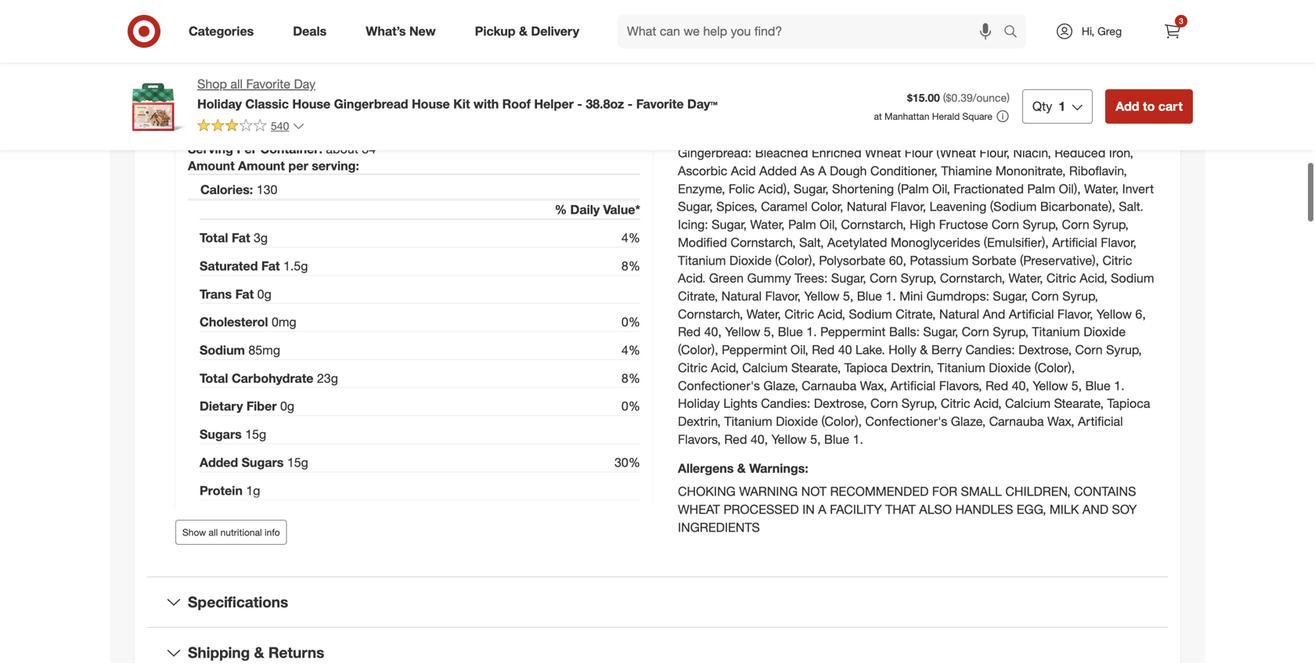Task type: locate. For each thing, give the bounding box(es) containing it.
specifications
[[188, 593, 288, 611]]

g for dietary fiber 0 g
[[287, 399, 294, 414]]

syrup, up the (emulsifier),
[[1023, 217, 1058, 232]]

1 horizontal spatial wax,
[[1047, 414, 1074, 429]]

flavor, down (preservative),
[[1057, 306, 1093, 322]]

confectioner's
[[678, 378, 760, 393], [865, 414, 947, 429]]

1 house from the left
[[292, 96, 330, 111]]

1 vertical spatial 40,
[[1012, 378, 1029, 393]]

1 down added sugars 15 g
[[246, 483, 253, 498]]

mg for cholesterol 0 mg
[[279, 314, 296, 330]]

0 vertical spatial all
[[230, 76, 243, 92]]

1 vertical spatial total
[[200, 371, 228, 386]]

candies:
[[966, 342, 1015, 357], [761, 396, 810, 411]]

0 vertical spatial 15
[[245, 427, 259, 442]]

0 horizontal spatial info
[[231, 82, 258, 100]]

1 horizontal spatial confectioner's
[[865, 414, 947, 429]]

acetylated
[[827, 235, 887, 250]]

8% for saturated fat 1.5 g
[[621, 258, 640, 274]]

1 horizontal spatial 1
[[1059, 99, 1066, 114]]

2 total from the top
[[200, 371, 228, 386]]

0 vertical spatial confectioner's
[[678, 378, 760, 393]]

cholesterol 0 mg
[[200, 314, 296, 330]]

1 vertical spatial tapioca
[[1107, 396, 1150, 411]]

0 vertical spatial 40,
[[704, 324, 722, 339]]

delivery
[[531, 24, 579, 39]]

g for total carbohydrate 23 g
[[331, 371, 338, 386]]

mg right the cholesterol
[[279, 314, 296, 330]]

saturated fat 1.5 g
[[200, 258, 308, 274]]

1 total from the top
[[200, 230, 228, 245]]

favorite left day™
[[636, 96, 684, 111]]

candies: down and
[[966, 342, 1015, 357]]

540
[[271, 119, 289, 133]]

15
[[245, 427, 259, 442], [287, 455, 301, 470]]

15 down the dietary fiber 0 g
[[287, 455, 301, 470]]

(preservative),
[[1020, 253, 1099, 268]]

sodium up lake.
[[849, 306, 892, 322]]

1 horizontal spatial -
[[628, 96, 633, 111]]

1
[[1059, 99, 1066, 114], [246, 483, 253, 498]]

citric up holiday
[[678, 360, 708, 375]]

shipping & returns
[[188, 643, 324, 661]]

serving down holiday
[[188, 123, 233, 139]]

fat up saturated
[[232, 230, 250, 245]]

syrup, down salt.
[[1093, 217, 1129, 232]]

syrup, down and
[[993, 324, 1028, 339]]

leavening
[[930, 199, 987, 214]]

0 vertical spatial 4%
[[621, 230, 640, 245]]

2 horizontal spatial 40,
[[1012, 378, 1029, 393]]

1 vertical spatial 4%
[[621, 342, 640, 358]]

house down day
[[292, 96, 330, 111]]

5,
[[843, 288, 853, 304], [764, 324, 774, 339], [1071, 378, 1082, 393], [810, 432, 821, 447]]

red down acid.
[[678, 324, 701, 339]]

0 vertical spatial 1
[[1059, 99, 1066, 114]]

1 horizontal spatial sodium
[[1111, 271, 1154, 286]]

also
[[919, 502, 952, 517]]

60,
[[889, 253, 906, 268]]

1 vertical spatial 0%
[[621, 399, 640, 414]]

1 horizontal spatial info
[[265, 527, 280, 538]]

all inside shop all favorite day holiday classic house gingerbread house kit with roof helper - 38.8oz - favorite day™
[[230, 76, 243, 92]]

0 down saturated fat 1.5 g
[[257, 286, 264, 302]]

citrate, down acid.
[[678, 288, 718, 304]]

info right nutritional
[[265, 527, 280, 538]]

serving
[[188, 123, 233, 139], [188, 141, 233, 157]]

0 right the cholesterol
[[272, 314, 279, 330]]

sugars down dietary
[[200, 427, 242, 442]]

1.
[[886, 288, 896, 304], [806, 324, 817, 339], [1114, 378, 1124, 393], [853, 432, 863, 447]]

1 vertical spatial wax,
[[1047, 414, 1074, 429]]

0 horizontal spatial house
[[292, 96, 330, 111]]

all for shop
[[230, 76, 243, 92]]

red down lights
[[724, 432, 747, 447]]

citrate,
[[678, 288, 718, 304], [896, 306, 936, 322]]

1 horizontal spatial 40,
[[751, 432, 768, 447]]

all right shop
[[230, 76, 243, 92]]

sodium
[[1111, 271, 1154, 286], [849, 306, 892, 322]]

water,
[[1084, 181, 1119, 196], [750, 217, 785, 232], [1009, 271, 1043, 286], [746, 306, 781, 322]]

add to cart button
[[1105, 89, 1193, 124]]

0 vertical spatial sodium
[[1111, 271, 1154, 286]]

peppermint up lights
[[722, 342, 787, 357]]

1 vertical spatial peppermint
[[722, 342, 787, 357]]

pickup
[[475, 24, 516, 39]]

amount down per
[[238, 158, 285, 173]]

(
[[943, 91, 946, 105]]

3
[[1179, 16, 1183, 26], [254, 230, 261, 245]]

& inside dropdown button
[[254, 643, 264, 661]]

1 serving from the top
[[188, 123, 233, 139]]

qty
[[1032, 99, 1052, 114]]

0 horizontal spatial tapioca
[[844, 360, 887, 375]]

What can we help you find? suggestions appear below search field
[[618, 14, 1007, 49]]

acid),
[[758, 181, 790, 196]]

red down and
[[986, 378, 1008, 393]]

contains
[[1074, 484, 1136, 499]]

1 vertical spatial carnauba
[[989, 414, 1044, 429]]

0 vertical spatial calcium
[[742, 360, 788, 375]]

0 horizontal spatial peppermint
[[722, 342, 787, 357]]

oil, up leavening
[[932, 181, 950, 196]]

0 horizontal spatial calcium
[[742, 360, 788, 375]]

at manhattan herald square
[[874, 110, 993, 122]]

total up saturated
[[200, 230, 228, 245]]

g for saturated fat 1.5 g
[[301, 258, 308, 274]]

fat for trans fat
[[235, 286, 254, 302]]

mg for sodium 85 mg
[[262, 342, 280, 358]]

0% for mg
[[621, 314, 640, 330]]

& inside gingerbread: bleached enriched wheat flour (wheat flour, niacin, reduced iron, ascorbic acid added as a dough conditioner, thiamine mononitrate, riboflavin, enzyme, folic acid), sugar, shortening (palm oil, fractionated palm oil), water, invert sugar, spices, caramel color, natural flavor, leavening (sodium bicarbonate), salt. icing: sugar, water, palm oil, cornstarch, high fructose corn syrup, corn syrup, modified cornstarch, salt, acetylated monoglycerides (emulsifier), artificial flavor, titanium dioxide (color), polysorbate 60, potassium sorbate (preservative), citric acid. green gummy trees: sugar, corn syrup, cornstarch, water, citric acid, sodium citrate, natural flavor, yellow 5, blue 1. mini gumdrops: sugar, corn syrup, cornstarch, water, citric acid, sodium citrate, natural and artificial flavor, yellow 6, red 40, yellow 5, blue 1. peppermint balls: sugar, corn syrup, titanium dioxide (color), peppermint oil, red 40 lake. holly & berry candies: dextrose, corn syrup, citric acid, calcium stearate, tapioca dextrin, titanium dioxide (color), confectioner's glaze, carnauba wax, artificial flavors, red 40, yellow 5, blue 1. holiday lights candies: dextrose, corn syrup, citric acid, calcium stearate, tapioca dextrin, titanium dioxide (color), confectioner's glaze, carnauba wax, artificial flavors, red 40, yellow 5, blue 1.
[[920, 342, 928, 357]]

thiamine
[[941, 163, 992, 178]]

0 horizontal spatial 3
[[254, 230, 261, 245]]

0 horizontal spatial dextrose,
[[814, 396, 867, 411]]

confectioner's up holiday
[[678, 378, 760, 393]]

3 up saturated fat 1.5 g
[[254, 230, 261, 245]]

1 horizontal spatial oil,
[[820, 217, 837, 232]]

1 4% from the top
[[621, 230, 640, 245]]

0 vertical spatial flavors,
[[939, 378, 982, 393]]

1 horizontal spatial house
[[412, 96, 450, 111]]

15 up added sugars 15 g
[[245, 427, 259, 442]]

- left the 38.8oz
[[577, 96, 582, 111]]

citric down berry at the right bottom of the page
[[941, 396, 970, 411]]

sodium up 6,
[[1111, 271, 1154, 286]]

peppermint up 40
[[820, 324, 886, 339]]

house left kit at top left
[[412, 96, 450, 111]]

to
[[1143, 99, 1155, 114]]

polysorbate
[[819, 253, 886, 268]]

0 horizontal spatial 1
[[246, 483, 253, 498]]

0 vertical spatial candies:
[[966, 342, 1015, 357]]

flavors, down berry at the right bottom of the page
[[939, 378, 982, 393]]

40
[[838, 342, 852, 357]]

flavor, down (palm
[[890, 199, 926, 214]]

1 horizontal spatial favorite
[[636, 96, 684, 111]]

oil, down color, at the right top
[[820, 217, 837, 232]]

dextrose,
[[1018, 342, 1072, 357], [814, 396, 867, 411]]

3 right greg
[[1179, 16, 1183, 26]]

palm down the mononitrate,
[[1027, 181, 1055, 196]]

search button
[[996, 14, 1034, 52]]

1 vertical spatial dextrose,
[[814, 396, 867, 411]]

peppermint
[[820, 324, 886, 339], [722, 342, 787, 357]]

serving left per
[[188, 141, 233, 157]]

shipping
[[188, 643, 250, 661]]

0 for trans fat
[[257, 286, 264, 302]]

citric down salt.
[[1103, 253, 1132, 268]]

not
[[801, 484, 827, 499]]

titanium down berry at the right bottom of the page
[[937, 360, 985, 375]]

choking
[[678, 484, 736, 499]]

1 horizontal spatial 15
[[287, 455, 301, 470]]

2 8% from the top
[[621, 371, 640, 386]]

palm
[[1027, 181, 1055, 196], [788, 217, 816, 232]]

2 0% from the top
[[621, 399, 640, 414]]

citric
[[1103, 253, 1132, 268], [1047, 271, 1076, 286], [784, 306, 814, 322], [678, 360, 708, 375], [941, 396, 970, 411]]

fat left 1.5
[[261, 258, 280, 274]]

1 vertical spatial flavors,
[[678, 432, 721, 447]]

2 4% from the top
[[621, 342, 640, 358]]

1 horizontal spatial stearate,
[[1054, 396, 1104, 411]]

1 - from the left
[[577, 96, 582, 111]]

0 vertical spatial 8%
[[621, 258, 640, 274]]

fat up 'cholesterol 0 mg'
[[235, 286, 254, 302]]

oil, left 40
[[791, 342, 808, 357]]

calcium
[[742, 360, 788, 375], [1005, 396, 1051, 411]]

0 vertical spatial dextrin,
[[891, 360, 934, 375]]

1 vertical spatial glaze,
[[951, 414, 986, 429]]

carnauba up children,
[[989, 414, 1044, 429]]

water, down caramel
[[750, 217, 785, 232]]

riboflavin,
[[1069, 163, 1127, 178]]

4%
[[621, 230, 640, 245], [621, 342, 640, 358]]

& right the holly
[[920, 342, 928, 357]]

bicarbonate),
[[1040, 199, 1115, 214]]

conditioner,
[[870, 163, 938, 178]]

size:
[[237, 123, 265, 139]]

& right pickup
[[519, 24, 528, 39]]

corn
[[992, 217, 1019, 232], [1062, 217, 1089, 232], [870, 271, 897, 286], [1031, 288, 1059, 304], [962, 324, 989, 339], [1075, 342, 1103, 357], [870, 396, 898, 411]]

0 vertical spatial info
[[231, 82, 258, 100]]

1 vertical spatial sodium
[[849, 306, 892, 322]]

2 vertical spatial fat
[[235, 286, 254, 302]]

cholesterol
[[200, 314, 268, 330]]

info right shop
[[231, 82, 258, 100]]

1 vertical spatial candies:
[[761, 396, 810, 411]]

g inside 'serving size: 32 g serving per container: about 34'
[[286, 123, 293, 139]]

acid,
[[1080, 271, 1107, 286], [818, 306, 845, 322], [711, 360, 739, 375], [974, 396, 1002, 411]]

0 vertical spatial total
[[200, 230, 228, 245]]

& inside allergens & warnings: choking warning not recommended for small children, contains wheat processed in a facility that also handles egg, milk and soy ingredients
[[737, 461, 746, 476]]

1 vertical spatial calcium
[[1005, 396, 1051, 411]]

flavors, up allergens
[[678, 432, 721, 447]]

1 horizontal spatial carnauba
[[989, 414, 1044, 429]]

day™
[[687, 96, 718, 111]]

palm up salt,
[[788, 217, 816, 232]]

red left 40
[[812, 342, 835, 357]]

& up warning
[[737, 461, 746, 476]]

1 vertical spatial favorite
[[636, 96, 684, 111]]

cornstarch, up gumdrops:
[[940, 271, 1005, 286]]

38.8oz
[[586, 96, 624, 111]]

0 horizontal spatial confectioner's
[[678, 378, 760, 393]]

0 vertical spatial serving
[[188, 123, 233, 139]]

0 horizontal spatial carnauba
[[802, 378, 856, 393]]

0 horizontal spatial all
[[209, 527, 218, 538]]

fat
[[232, 230, 250, 245], [261, 258, 280, 274], [235, 286, 254, 302]]

0 vertical spatial stearate,
[[791, 360, 841, 375]]

wax, up children,
[[1047, 414, 1074, 429]]

wax, down lake.
[[860, 378, 887, 393]]

all inside button
[[209, 527, 218, 538]]

1 vertical spatial info
[[265, 527, 280, 538]]

0 vertical spatial citrate,
[[678, 288, 718, 304]]

0 vertical spatial natural
[[847, 199, 887, 214]]

& left returns
[[254, 643, 264, 661]]

0 vertical spatial sugars
[[200, 427, 242, 442]]

artificial up (preservative),
[[1052, 235, 1097, 250]]

favorite up classic
[[246, 76, 290, 92]]

1 horizontal spatial calcium
[[1005, 396, 1051, 411]]

natural down shortening
[[847, 199, 887, 214]]

1 amount from the left
[[188, 158, 235, 173]]

info inside button
[[265, 527, 280, 538]]

in
[[802, 502, 815, 517]]

0 horizontal spatial favorite
[[246, 76, 290, 92]]

all right show
[[209, 527, 218, 538]]

flour,
[[980, 145, 1010, 161]]

1 horizontal spatial palm
[[1027, 181, 1055, 196]]

acid.
[[678, 271, 706, 286]]

1 vertical spatial mg
[[262, 342, 280, 358]]

dextrin,
[[891, 360, 934, 375], [678, 414, 721, 429]]

0 for dietary fiber
[[280, 399, 287, 414]]

glaze,
[[763, 378, 798, 393], [951, 414, 986, 429]]

1 vertical spatial 0
[[272, 314, 279, 330]]

mg up carbohydrate
[[262, 342, 280, 358]]

2 horizontal spatial 0
[[280, 399, 287, 414]]

titanium
[[678, 253, 726, 268], [1032, 324, 1080, 339], [937, 360, 985, 375], [724, 414, 772, 429]]

flavor, down gummy
[[765, 288, 801, 304]]

ingredients
[[678, 520, 760, 535]]

0 horizontal spatial glaze,
[[763, 378, 798, 393]]

citrate, down the mini on the right
[[896, 306, 936, 322]]

add to cart
[[1116, 99, 1183, 114]]

carnauba down 40
[[802, 378, 856, 393]]

1 vertical spatial 1
[[246, 483, 253, 498]]

0 right fiber at the bottom left of page
[[280, 399, 287, 414]]

(wheat
[[936, 145, 976, 161]]

1 0% from the top
[[621, 314, 640, 330]]

0 vertical spatial wax,
[[860, 378, 887, 393]]

(emulsifier),
[[984, 235, 1049, 250]]

6,
[[1135, 306, 1146, 322]]

0 horizontal spatial candies:
[[761, 396, 810, 411]]

1 vertical spatial serving
[[188, 141, 233, 157]]

1 horizontal spatial dextrin,
[[891, 360, 934, 375]]

dietary
[[200, 399, 243, 414]]

1 horizontal spatial all
[[230, 76, 243, 92]]

natural down gumdrops:
[[939, 306, 979, 322]]

1 8% from the top
[[621, 258, 640, 274]]

2 amount from the left
[[238, 158, 285, 173]]

0%
[[621, 314, 640, 330], [621, 399, 640, 414]]

modified
[[678, 235, 727, 250]]

amount up calories:
[[188, 158, 235, 173]]

cornstarch, down green
[[678, 306, 743, 322]]

favorite
[[246, 76, 290, 92], [636, 96, 684, 111]]

deals link
[[280, 14, 346, 49]]

flour
[[905, 145, 933, 161]]

fat for saturated fat
[[261, 258, 280, 274]]

dextrin, down holiday
[[678, 414, 721, 429]]

0 vertical spatial favorite
[[246, 76, 290, 92]]

citric down trees:
[[784, 306, 814, 322]]

1 horizontal spatial amount
[[238, 158, 285, 173]]

new
[[409, 24, 436, 39]]

total up dietary
[[200, 371, 228, 386]]

1 right qty
[[1059, 99, 1066, 114]]

titanium down modified
[[678, 253, 726, 268]]

candies: right lights
[[761, 396, 810, 411]]

540 link
[[197, 118, 305, 136]]

water, down riboflavin,
[[1084, 181, 1119, 196]]

0 vertical spatial 0%
[[621, 314, 640, 330]]

icing:
[[678, 217, 708, 232]]

image of holiday classic house gingerbread house kit with roof helper - 38.8oz - favorite day™ image
[[122, 75, 185, 138]]

dextrin, down the holly
[[891, 360, 934, 375]]

- right the 38.8oz
[[628, 96, 633, 111]]

2 horizontal spatial natural
[[939, 306, 979, 322]]

high
[[910, 217, 936, 232]]

calories:
[[200, 182, 253, 197]]

1 vertical spatial citrate,
[[896, 306, 936, 322]]

2 vertical spatial 0
[[280, 399, 287, 414]]

34
[[362, 141, 376, 157]]

sugars down the sugars 15 g
[[242, 455, 284, 470]]

oil,
[[932, 181, 950, 196], [820, 217, 837, 232], [791, 342, 808, 357]]



Task type: describe. For each thing, give the bounding box(es) containing it.
iron,
[[1109, 145, 1133, 161]]

1 horizontal spatial glaze,
[[951, 414, 986, 429]]

fiber
[[246, 399, 277, 414]]

cornstarch, up acetylated
[[841, 217, 906, 232]]

0 horizontal spatial stearate,
[[791, 360, 841, 375]]

(sodium
[[990, 199, 1037, 214]]

0 vertical spatial peppermint
[[820, 324, 886, 339]]

calories: 130
[[200, 182, 277, 197]]

4% for g
[[621, 230, 640, 245]]

shortening
[[832, 181, 894, 196]]

0 vertical spatial dextrose,
[[1018, 342, 1072, 357]]

water, down gummy
[[746, 306, 781, 322]]

0 horizontal spatial dextrin,
[[678, 414, 721, 429]]

manhattan
[[885, 110, 929, 122]]

cart
[[1158, 99, 1183, 114]]

all for show
[[209, 527, 218, 538]]

label info button
[[147, 66, 1168, 116]]

per
[[288, 158, 308, 173]]

daily
[[570, 202, 600, 217]]

8% for total carbohydrate 23 g
[[621, 371, 640, 386]]

enzyme,
[[678, 181, 725, 196]]

sodium
[[200, 342, 245, 358]]

folic
[[729, 181, 755, 196]]

salt.
[[1119, 199, 1143, 214]]

citric down (preservative),
[[1047, 271, 1076, 286]]

salt,
[[799, 235, 824, 250]]

g for serving size: 32 g serving per container: about 34
[[286, 123, 293, 139]]

sugar, down the as
[[794, 181, 829, 196]]

nutritional
[[220, 527, 262, 538]]

saturated
[[200, 258, 258, 274]]

holiday
[[678, 396, 720, 411]]

label
[[188, 82, 227, 100]]

1 vertical spatial stearate,
[[1054, 396, 1104, 411]]

1 horizontal spatial candies:
[[966, 342, 1015, 357]]

what's new
[[366, 24, 436, 39]]

1 horizontal spatial natural
[[847, 199, 887, 214]]

titanium down lights
[[724, 414, 772, 429]]

0 horizontal spatial sodium
[[849, 306, 892, 322]]

syrup, down 6,
[[1106, 342, 1142, 357]]

% daily value*
[[555, 202, 640, 217]]

0 vertical spatial glaze,
[[763, 378, 798, 393]]

sugar, up and
[[993, 288, 1028, 304]]

categories link
[[175, 14, 273, 49]]

show
[[182, 527, 206, 538]]

lake.
[[856, 342, 885, 357]]

hi,
[[1082, 24, 1094, 38]]

& for delivery
[[519, 24, 528, 39]]

artificial right and
[[1009, 306, 1054, 322]]

total for total fat
[[200, 230, 228, 245]]

show all nutritional info
[[182, 527, 280, 538]]

protein 1 g
[[200, 483, 260, 498]]

0% for g
[[621, 399, 640, 414]]

sodium 85 mg
[[200, 342, 280, 358]]

1 vertical spatial confectioner's
[[865, 414, 947, 429]]

0 vertical spatial tapioca
[[844, 360, 887, 375]]

g for total fat 3 g
[[261, 230, 268, 245]]

shop
[[197, 76, 227, 92]]

0 horizontal spatial 40,
[[704, 324, 722, 339]]

at
[[874, 110, 882, 122]]

children,
[[1005, 484, 1071, 499]]

0 horizontal spatial citrate,
[[678, 288, 718, 304]]

130
[[257, 182, 277, 197]]

fat for total fat
[[232, 230, 250, 245]]

g for added sugars 15 g
[[301, 455, 308, 470]]

total fat 3 g
[[200, 230, 268, 245]]

invert
[[1122, 181, 1154, 196]]

trans
[[200, 286, 232, 302]]

0 horizontal spatial flavors,
[[678, 432, 721, 447]]

:
[[356, 158, 359, 173]]

info inside dropdown button
[[231, 82, 258, 100]]

wheat
[[678, 502, 720, 517]]

gingerbread
[[334, 96, 408, 111]]

$0.39
[[946, 91, 973, 105]]

0 horizontal spatial natural
[[721, 288, 762, 304]]

g for trans fat 0 g
[[264, 286, 271, 302]]

/ounce
[[973, 91, 1007, 105]]

per
[[237, 141, 257, 157]]

pickup & delivery link
[[462, 14, 599, 49]]

sugar, up berry at the right bottom of the page
[[923, 324, 958, 339]]

1 horizontal spatial citrate,
[[896, 306, 936, 322]]

sugar, down polysorbate
[[831, 271, 866, 286]]

ascorbic
[[678, 163, 727, 178]]

as
[[800, 163, 815, 178]]

1 horizontal spatial 3
[[1179, 16, 1183, 26]]

1 vertical spatial 3
[[254, 230, 261, 245]]

artificial down the holly
[[890, 378, 936, 393]]

holly
[[889, 342, 917, 357]]

monoglycerides
[[891, 235, 980, 250]]

oil),
[[1059, 181, 1081, 196]]

allergens
[[678, 461, 734, 476]]

cornstarch, up gummy
[[731, 235, 796, 250]]

2 vertical spatial oil,
[[791, 342, 808, 357]]

pickup & delivery
[[475, 24, 579, 39]]

1 vertical spatial sugars
[[242, 455, 284, 470]]

total for total carbohydrate
[[200, 371, 228, 386]]

lights
[[723, 396, 757, 411]]

1 for qty 1
[[1059, 99, 1066, 114]]

%
[[555, 202, 567, 217]]

shipping & returns button
[[147, 628, 1168, 663]]

trans fat 0 g
[[200, 286, 271, 302]]

shop all favorite day holiday classic house gingerbread house kit with roof helper - 38.8oz - favorite day™
[[197, 76, 718, 111]]

facility
[[830, 502, 882, 517]]

water, down sorbate
[[1009, 271, 1043, 286]]

0 vertical spatial oil,
[[932, 181, 950, 196]]

square
[[962, 110, 993, 122]]

syrup, up the mini on the right
[[901, 271, 936, 286]]

warning
[[739, 484, 798, 499]]

sugar, up icing:
[[678, 199, 713, 214]]

trees:
[[795, 271, 828, 286]]

what's new link
[[352, 14, 455, 49]]

qty 1
[[1032, 99, 1066, 114]]

titanium down (preservative),
[[1032, 324, 1080, 339]]

syrup, down the holly
[[902, 396, 937, 411]]

0 vertical spatial palm
[[1027, 181, 1055, 196]]

egg,
[[1017, 502, 1046, 517]]

added
[[759, 163, 797, 178]]

dietary fiber 0 g
[[200, 399, 294, 414]]

artificial up contains at the right bottom of page
[[1078, 414, 1123, 429]]

2 - from the left
[[628, 96, 633, 111]]

handles
[[955, 502, 1013, 517]]

gummy
[[747, 271, 791, 286]]

serving size: 32 g serving per container: about 34
[[188, 123, 376, 157]]

1 horizontal spatial flavors,
[[939, 378, 982, 393]]

amount amount per serving :
[[188, 158, 359, 173]]

container:
[[260, 141, 322, 157]]

1 for protein 1 g
[[246, 483, 253, 498]]

4% for mg
[[621, 342, 640, 358]]

recommended
[[830, 484, 929, 499]]

herald
[[932, 110, 960, 122]]

show all nutritional info button
[[175, 520, 287, 545]]

& for returns
[[254, 643, 264, 661]]

syrup, down (preservative),
[[1062, 288, 1098, 304]]

bleached
[[755, 145, 808, 161]]

1.5
[[283, 258, 301, 274]]

berry
[[931, 342, 962, 357]]

gumdrops:
[[926, 288, 989, 304]]

sugar, down spices,
[[712, 217, 747, 232]]

reduced
[[1055, 145, 1106, 161]]

0 vertical spatial carnauba
[[802, 378, 856, 393]]

for
[[932, 484, 957, 499]]

2 serving from the top
[[188, 141, 233, 157]]

niacin,
[[1013, 145, 1051, 161]]

2 vertical spatial 40,
[[751, 432, 768, 447]]

mini
[[900, 288, 923, 304]]

2 house from the left
[[412, 96, 450, 111]]

search
[[996, 25, 1034, 40]]

& for warnings:
[[737, 461, 746, 476]]

flavor, down salt.
[[1101, 235, 1136, 250]]

dough
[[830, 163, 867, 178]]

greg
[[1098, 24, 1122, 38]]

0 horizontal spatial palm
[[788, 217, 816, 232]]

1 horizontal spatial 0
[[272, 314, 279, 330]]

2 vertical spatial natural
[[939, 306, 979, 322]]

deals
[[293, 24, 327, 39]]

and
[[1082, 502, 1109, 517]]

processed
[[724, 502, 799, 517]]

0 horizontal spatial wax,
[[860, 378, 887, 393]]



Task type: vqa. For each thing, say whether or not it's contained in the screenshot.
TARGET link
no



